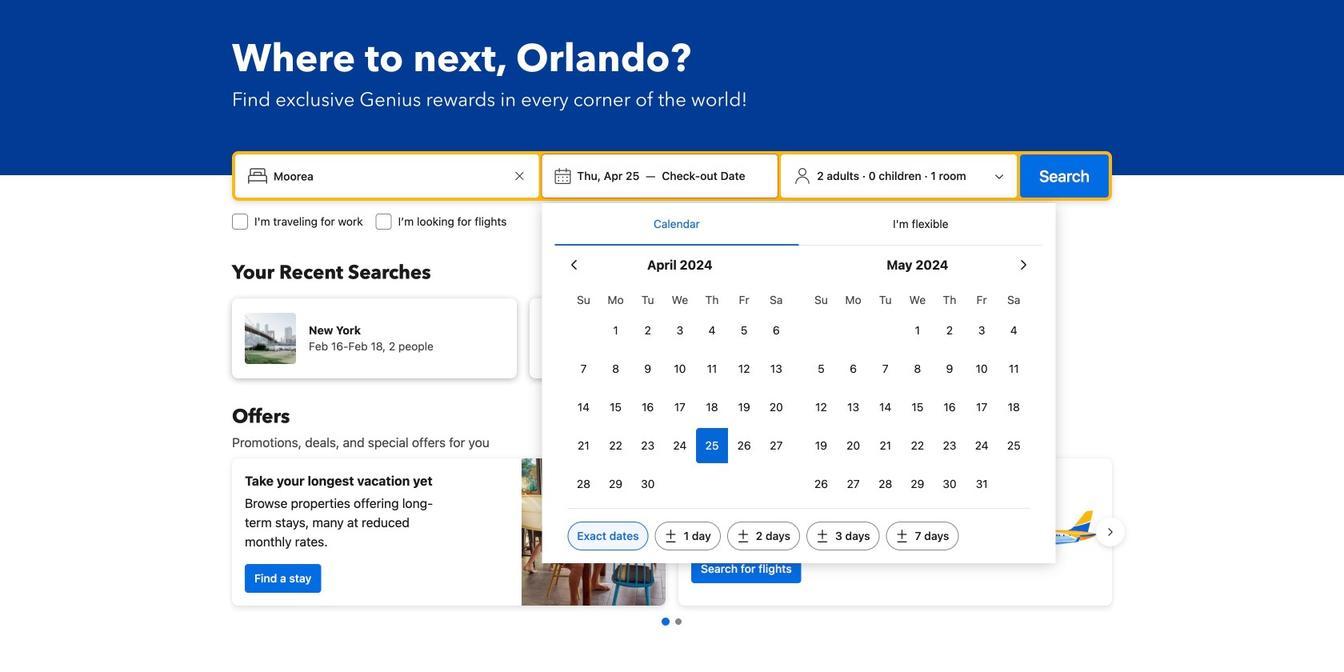 Task type: vqa. For each thing, say whether or not it's contained in the screenshot.
12 MAY 2024 option
yes



Task type: describe. For each thing, give the bounding box(es) containing it.
10 May 2024 checkbox
[[966, 351, 998, 387]]

13 April 2024 checkbox
[[761, 351, 793, 387]]

22 May 2024 checkbox
[[902, 428, 934, 464]]

1 grid from the left
[[568, 284, 793, 502]]

11 April 2024 checkbox
[[696, 351, 729, 387]]

1 April 2024 checkbox
[[600, 313, 632, 348]]

27 May 2024 checkbox
[[838, 467, 870, 502]]

13 May 2024 checkbox
[[838, 390, 870, 425]]

9 April 2024 checkbox
[[632, 351, 664, 387]]

17 April 2024 checkbox
[[664, 390, 696, 425]]

2 grid from the left
[[806, 284, 1031, 502]]

19 May 2024 checkbox
[[806, 428, 838, 464]]

14 April 2024 checkbox
[[568, 390, 600, 425]]

cell inside grid
[[696, 425, 729, 464]]

25 April 2024 checkbox
[[696, 428, 729, 464]]

8 April 2024 checkbox
[[600, 351, 632, 387]]

7 May 2024 checkbox
[[870, 351, 902, 387]]

29 April 2024 checkbox
[[600, 467, 632, 502]]

take your longest vacation yet image
[[522, 459, 666, 606]]

29 May 2024 checkbox
[[902, 467, 934, 502]]

26 May 2024 checkbox
[[806, 467, 838, 502]]

26 April 2024 checkbox
[[729, 428, 761, 464]]

3 May 2024 checkbox
[[966, 313, 998, 348]]

21 May 2024 checkbox
[[870, 428, 902, 464]]

23 April 2024 checkbox
[[632, 428, 664, 464]]

25 May 2024 checkbox
[[998, 428, 1031, 464]]

24 April 2024 checkbox
[[664, 428, 696, 464]]

30 May 2024 checkbox
[[934, 467, 966, 502]]

Where are you going? field
[[267, 162, 510, 191]]

23 May 2024 checkbox
[[934, 428, 966, 464]]

20 May 2024 checkbox
[[838, 428, 870, 464]]

2 May 2024 checkbox
[[934, 313, 966, 348]]

6 April 2024 checkbox
[[761, 313, 793, 348]]

4 May 2024 checkbox
[[998, 313, 1031, 348]]



Task type: locate. For each thing, give the bounding box(es) containing it.
progress bar
[[662, 618, 682, 626]]

28 May 2024 checkbox
[[870, 467, 902, 502]]

15 May 2024 checkbox
[[902, 390, 934, 425]]

7 April 2024 checkbox
[[568, 351, 600, 387]]

grid
[[568, 284, 793, 502], [806, 284, 1031, 502]]

16 April 2024 checkbox
[[632, 390, 664, 425]]

18 April 2024 checkbox
[[696, 390, 729, 425]]

17 May 2024 checkbox
[[966, 390, 998, 425]]

region
[[219, 452, 1126, 612]]

8 May 2024 checkbox
[[902, 351, 934, 387]]

5 April 2024 checkbox
[[729, 313, 761, 348]]

cell
[[696, 425, 729, 464]]

22 April 2024 checkbox
[[600, 428, 632, 464]]

1 horizontal spatial grid
[[806, 284, 1031, 502]]

21 April 2024 checkbox
[[568, 428, 600, 464]]

6 May 2024 checkbox
[[838, 351, 870, 387]]

11 May 2024 checkbox
[[998, 351, 1031, 387]]

27 April 2024 checkbox
[[761, 428, 793, 464]]

24 May 2024 checkbox
[[966, 428, 998, 464]]

19 April 2024 checkbox
[[729, 390, 761, 425]]

9 May 2024 checkbox
[[934, 351, 966, 387]]

2 April 2024 checkbox
[[632, 313, 664, 348]]

1 May 2024 checkbox
[[902, 313, 934, 348]]

15 April 2024 checkbox
[[600, 390, 632, 425]]

10 April 2024 checkbox
[[664, 351, 696, 387]]

3 April 2024 checkbox
[[664, 313, 696, 348]]

20 April 2024 checkbox
[[761, 390, 793, 425]]

30 April 2024 checkbox
[[632, 467, 664, 502]]

12 May 2024 checkbox
[[806, 390, 838, 425]]

12 April 2024 checkbox
[[729, 351, 761, 387]]

tab list
[[555, 203, 1043, 247]]

4 April 2024 checkbox
[[696, 313, 729, 348]]

14 May 2024 checkbox
[[870, 390, 902, 425]]

5 May 2024 checkbox
[[806, 351, 838, 387]]

0 horizontal spatial grid
[[568, 284, 793, 502]]

31 May 2024 checkbox
[[966, 467, 998, 502]]

28 April 2024 checkbox
[[568, 467, 600, 502]]

18 May 2024 checkbox
[[998, 390, 1031, 425]]

16 May 2024 checkbox
[[934, 390, 966, 425]]

fly away to your dream vacation image
[[988, 476, 1100, 588]]



